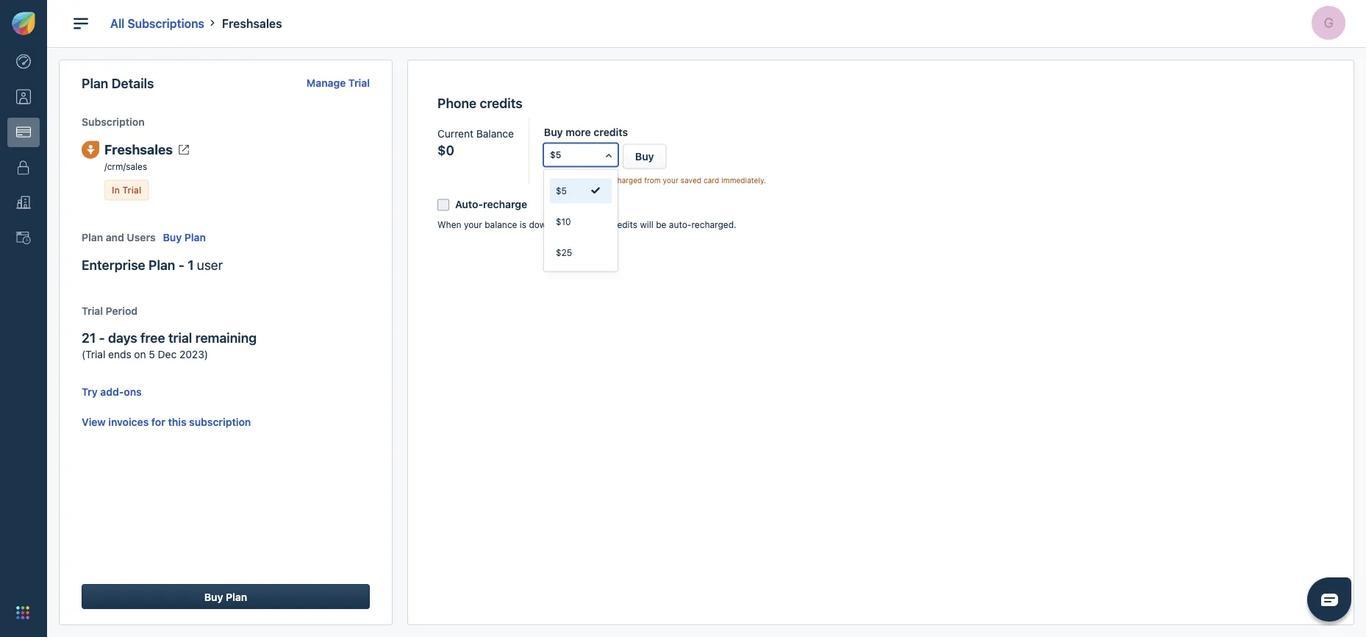 Task type: describe. For each thing, give the bounding box(es) containing it.
0 horizontal spatial freshsales
[[104, 141, 173, 157]]

0 vertical spatial your
[[663, 176, 679, 184]]

$5,
[[565, 219, 578, 229]]

current
[[438, 128, 474, 140]]

try
[[82, 386, 98, 398]]

trial period
[[82, 304, 138, 317]]

plan and users buy plan
[[82, 231, 206, 243]]

invoices
[[108, 416, 149, 428]]

the
[[544, 176, 558, 184]]

0 horizontal spatial your
[[464, 219, 483, 229]]

on
[[134, 348, 146, 360]]

phone credits
[[438, 95, 523, 111]]

1 horizontal spatial freshsales
[[222, 16, 282, 30]]

plan inside button
[[226, 591, 247, 603]]

charged
[[614, 176, 643, 184]]

)
[[204, 348, 208, 360]]

5
[[149, 348, 155, 360]]

security image
[[16, 160, 31, 175]]

ons
[[124, 386, 142, 398]]

auto-
[[455, 198, 483, 210]]

in trial
[[112, 185, 142, 195]]

profile picture image
[[1313, 6, 1346, 40]]

this
[[168, 416, 187, 428]]

when
[[438, 219, 462, 229]]

recharge
[[483, 198, 528, 210]]

phone
[[438, 95, 477, 111]]

all subscriptions link
[[110, 16, 205, 30]]

$10
[[556, 217, 571, 227]]

amount
[[560, 176, 587, 184]]

auto-recharge
[[455, 198, 528, 210]]

and
[[106, 231, 124, 243]]

free
[[141, 330, 165, 346]]

subscriptions
[[128, 16, 205, 30]]

my subscriptions image
[[16, 125, 31, 140]]

view
[[82, 416, 106, 428]]

dec
[[158, 348, 177, 360]]

freshsales image
[[82, 141, 99, 159]]

period
[[106, 304, 138, 317]]

down
[[529, 219, 552, 229]]

immediately.
[[722, 176, 766, 184]]

trial right in
[[122, 185, 142, 195]]

freshworks icon image
[[12, 12, 35, 35]]

buy more credits
[[544, 126, 628, 138]]

1 vertical spatial credits
[[594, 126, 628, 138]]

$5 button
[[544, 144, 618, 166]]

- inside 21 - days free trial remaining ( trial ends on 5 dec 2023 )
[[99, 330, 105, 346]]

buy for buy plan
[[204, 591, 223, 603]]

remaining
[[195, 330, 257, 346]]



Task type: vqa. For each thing, say whether or not it's contained in the screenshot.
"category"
no



Task type: locate. For each thing, give the bounding box(es) containing it.
balance
[[485, 219, 518, 229]]

21
[[82, 330, 96, 346]]

1 vertical spatial your
[[464, 219, 483, 229]]

buy for buy
[[636, 150, 655, 163]]

buy inside button
[[204, 591, 223, 603]]

in
[[112, 185, 120, 195]]

manage
[[307, 77, 346, 89]]

1
[[188, 257, 194, 273]]

-
[[179, 257, 185, 273], [99, 330, 105, 346]]

be left auto-
[[656, 219, 667, 229]]

credits up balance
[[480, 95, 523, 111]]

$5 down the
[[556, 186, 567, 196]]

view invoices for this subscription
[[82, 416, 251, 428]]

buy
[[544, 126, 563, 138], [636, 150, 655, 163], [163, 231, 182, 243], [204, 591, 223, 603]]

$5
[[550, 150, 562, 160], [556, 186, 567, 196]]

2 vertical spatial credits
[[609, 219, 638, 229]]

buy inside buy button
[[636, 150, 655, 163]]

to
[[554, 219, 563, 229]]

freshworks switcher image
[[16, 606, 29, 619]]

audit logs image
[[16, 231, 31, 246]]

trial down 21
[[85, 348, 105, 360]]

0 horizontal spatial be
[[602, 176, 611, 184]]

your down 'auto-'
[[464, 219, 483, 229]]

0 vertical spatial -
[[179, 257, 185, 273]]

credits right the more
[[594, 126, 628, 138]]

1 vertical spatial $5
[[556, 186, 567, 196]]

credits
[[480, 95, 523, 111], [594, 126, 628, 138], [609, 219, 638, 229]]

0 vertical spatial be
[[602, 176, 611, 184]]

will right amount
[[589, 176, 600, 184]]

users image
[[16, 90, 31, 104]]

0 vertical spatial credits
[[480, 95, 523, 111]]

ends
[[108, 348, 131, 360]]

(
[[82, 348, 85, 360]]

buy plan
[[204, 591, 247, 603]]

1 horizontal spatial be
[[656, 219, 667, 229]]

buy for buy more credits
[[544, 126, 563, 138]]

credits right phone on the left top
[[609, 219, 638, 229]]

plan
[[82, 75, 108, 91], [82, 231, 103, 243], [185, 231, 206, 243], [149, 257, 175, 273], [226, 591, 247, 603]]

users
[[127, 231, 156, 243]]

1 vertical spatial will
[[640, 219, 654, 229]]

buy button
[[623, 144, 667, 169]]

manage trial
[[307, 77, 370, 89]]

1 vertical spatial freshsales
[[104, 141, 173, 157]]

your right from
[[663, 176, 679, 184]]

trial
[[349, 77, 370, 89], [122, 185, 142, 195], [82, 304, 103, 317], [85, 348, 105, 360]]

neo admin center image
[[16, 54, 31, 69]]

1 horizontal spatial your
[[663, 176, 679, 184]]

from
[[645, 176, 661, 184]]

current balance $0
[[438, 128, 514, 158]]

freshsales
[[222, 16, 282, 30], [104, 141, 173, 157]]

phone
[[581, 219, 607, 229]]

trial inside 21 - days free trial remaining ( trial ends on 5 dec 2023 )
[[85, 348, 105, 360]]

1 horizontal spatial -
[[179, 257, 185, 273]]

0 vertical spatial will
[[589, 176, 600, 184]]

/crm/sales
[[104, 161, 147, 172]]

subscription
[[82, 116, 145, 128]]

trial
[[168, 330, 192, 346]]

1 vertical spatial -
[[99, 330, 105, 346]]

$25
[[556, 247, 572, 258]]

trial right manage at the top of the page
[[349, 77, 370, 89]]

1 vertical spatial be
[[656, 219, 667, 229]]

be left charged
[[602, 176, 611, 184]]

days
[[108, 330, 137, 346]]

card
[[704, 176, 720, 184]]

2023
[[179, 348, 204, 360]]

try add-ons
[[82, 386, 142, 398]]

plan details
[[82, 75, 154, 91]]

will left auto-
[[640, 219, 654, 229]]

all
[[110, 16, 125, 30]]

recharged.
[[692, 219, 737, 229]]

- right 21
[[99, 330, 105, 346]]

balance
[[477, 128, 514, 140]]

all subscriptions
[[110, 16, 205, 30]]

more
[[566, 126, 591, 138]]

auto-
[[669, 219, 692, 229]]

saved
[[681, 176, 702, 184]]

0 vertical spatial $5
[[550, 150, 562, 160]]

will
[[589, 176, 600, 184], [640, 219, 654, 229]]

details
[[112, 75, 154, 91]]

your
[[663, 176, 679, 184], [464, 219, 483, 229]]

enterprise plan - 1 user
[[82, 257, 223, 273]]

the amount will be charged from your saved card immediately.
[[544, 176, 766, 184]]

1 horizontal spatial will
[[640, 219, 654, 229]]

when your balance is down to $5, phone credits will be auto-recharged.
[[438, 219, 737, 229]]

buy plan button
[[82, 584, 370, 609]]

subscription
[[189, 416, 251, 428]]

trial up 21
[[82, 304, 103, 317]]

be
[[602, 176, 611, 184], [656, 219, 667, 229]]

add-
[[100, 386, 124, 398]]

for
[[151, 416, 166, 428]]

- left 1
[[179, 257, 185, 273]]

$5 up the
[[550, 150, 562, 160]]

$0
[[438, 142, 455, 158]]

0 vertical spatial freshsales
[[222, 16, 282, 30]]

None checkbox
[[438, 199, 450, 211]]

21 - days free trial remaining ( trial ends on 5 dec 2023 )
[[82, 330, 257, 360]]

organization image
[[16, 195, 31, 210]]

0 horizontal spatial -
[[99, 330, 105, 346]]

$5 inside dropdown button
[[550, 150, 562, 160]]

enterprise
[[82, 257, 145, 273]]

0 horizontal spatial will
[[589, 176, 600, 184]]

is
[[520, 219, 527, 229]]

user
[[197, 257, 223, 273]]

list of options menu
[[544, 170, 618, 271]]

$5 inside the list of options menu
[[556, 186, 567, 196]]



